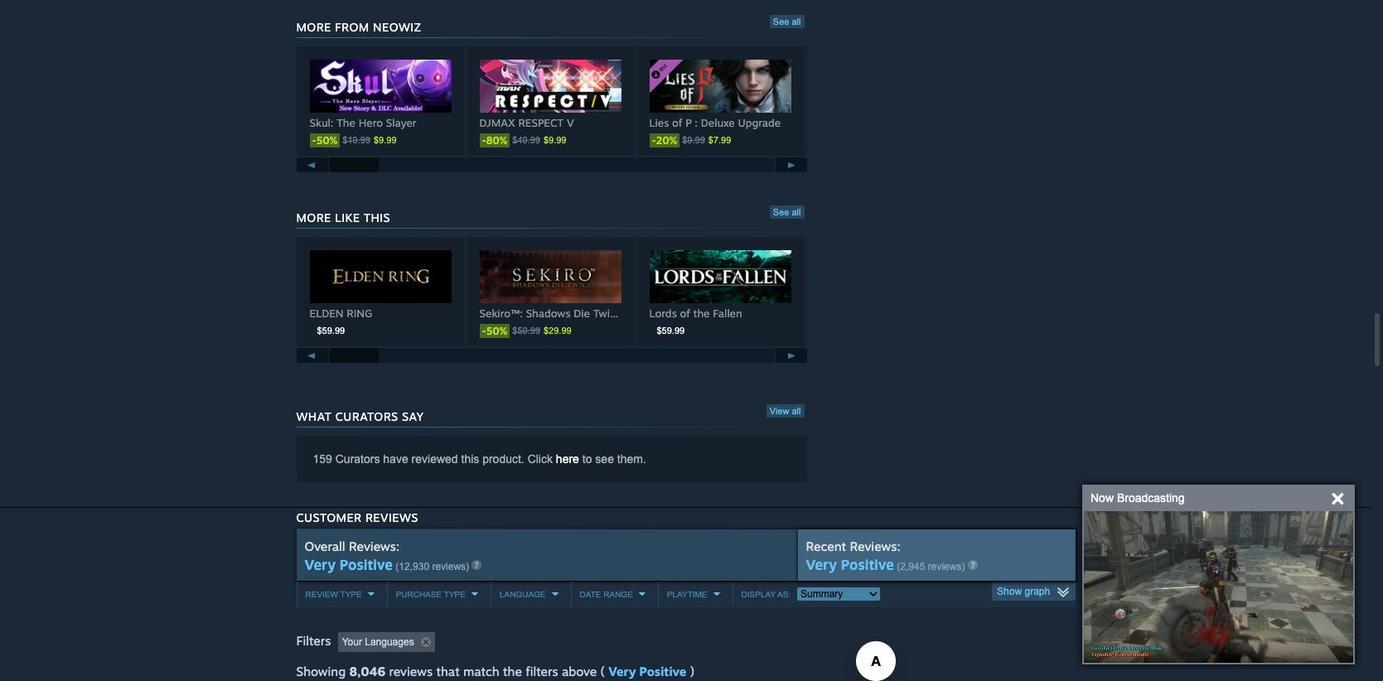 Task type: vqa. For each thing, say whether or not it's contained in the screenshot.
See all More from NEOWIZ
yes



Task type: locate. For each thing, give the bounding box(es) containing it.
1 see from the top
[[773, 16, 789, 26]]

playtime
[[667, 590, 707, 599]]

the
[[693, 307, 710, 320], [503, 664, 522, 679]]

2 horizontal spatial positive
[[841, 556, 894, 573]]

see for more like this
[[773, 207, 789, 217]]

graph
[[1025, 586, 1050, 597]]

2 all from the top
[[792, 207, 801, 217]]

purchase
[[396, 590, 442, 599]]

positive for recent
[[841, 556, 894, 573]]

type
[[340, 590, 362, 599], [444, 590, 466, 599]]

1 horizontal spatial very
[[609, 664, 636, 679]]

positive left (2,945
[[841, 556, 894, 573]]

-
[[312, 134, 316, 147], [482, 134, 486, 147], [652, 134, 656, 147], [625, 307, 629, 320], [482, 325, 486, 337]]

reviews)
[[432, 561, 469, 572], [928, 561, 965, 572]]

0 vertical spatial see all link
[[770, 15, 804, 28]]

reviews: down customer reviews
[[349, 538, 400, 554]]

2 type from the left
[[444, 590, 466, 599]]

2 vertical spatial all
[[792, 406, 801, 416]]

display
[[741, 590, 776, 599]]

curators inside view all what curators say
[[335, 409, 398, 423]]

50%
[[316, 134, 338, 147], [486, 325, 508, 337]]

reviews: inside recent reviews: very positive (2,945 reviews)
[[850, 538, 901, 554]]

see all link for more like this
[[770, 205, 804, 219]]

all inside see all more from neowiz
[[792, 16, 801, 26]]

3 $59.99 from the left
[[657, 326, 685, 336]]

$59.99 down the shadows
[[512, 326, 540, 336]]

1 all from the top
[[792, 16, 801, 26]]

1 vertical spatial of
[[680, 307, 690, 320]]

of for neowiz
[[672, 116, 682, 129]]

- down the lies at top left
[[652, 134, 656, 147]]

0 vertical spatial curators
[[335, 409, 398, 423]]

edition
[[665, 307, 700, 320]]

$9.99 down respect
[[544, 135, 566, 145]]

show
[[997, 586, 1022, 597]]

very down "recent"
[[806, 556, 837, 573]]

v
[[567, 116, 574, 129]]

2 see from the top
[[773, 207, 789, 217]]

this right the like
[[364, 210, 390, 224]]

0 vertical spatial this
[[364, 210, 390, 224]]

2 reviews) from the left
[[928, 561, 965, 572]]

shadows
[[526, 307, 571, 320]]

positive left the )
[[640, 664, 687, 679]]

all for more from neowiz
[[792, 16, 801, 26]]

reviews) up purchase type
[[432, 561, 469, 572]]

ring
[[347, 307, 372, 320]]

goty
[[633, 307, 661, 320]]

type for review type
[[340, 590, 362, 599]]

more inside see all more like this
[[296, 210, 331, 224]]

0 vertical spatial 50%
[[316, 134, 338, 147]]

very inside overall reviews: very positive (12,930 reviews)
[[305, 556, 336, 573]]

0 horizontal spatial positive
[[340, 556, 393, 573]]

50% down skul:
[[316, 134, 338, 147]]

the left filters
[[503, 664, 522, 679]]

2 horizontal spatial $59.99
[[657, 326, 685, 336]]

0 vertical spatial of
[[672, 116, 682, 129]]

reviews) for recent reviews:
[[928, 561, 965, 572]]

this
[[364, 210, 390, 224], [461, 452, 479, 466]]

1 see all link from the top
[[770, 15, 804, 28]]

see all more from neowiz
[[296, 16, 801, 34]]

0 horizontal spatial this
[[364, 210, 390, 224]]

2 $9.99 from the left
[[544, 135, 566, 145]]

0 vertical spatial all
[[792, 16, 801, 26]]

the left fallen at the right of the page
[[693, 307, 710, 320]]

- down djmax
[[482, 134, 486, 147]]

as:
[[777, 590, 791, 599]]

reviews down 'languages'
[[389, 664, 433, 679]]

- inside the skul: the hero slayer -50% $19.99 $9.99
[[312, 134, 316, 147]]

of inside lords of the fallen $59.99
[[680, 307, 690, 320]]

type right purchase
[[444, 590, 466, 599]]

reviews: inside overall reviews: very positive (12,930 reviews)
[[349, 538, 400, 554]]

0 vertical spatial more
[[296, 20, 331, 34]]

1 reviews) from the left
[[432, 561, 469, 572]]

very right the (
[[609, 664, 636, 679]]

the inside lords of the fallen $59.99
[[693, 307, 710, 320]]

range
[[604, 590, 633, 599]]

the
[[337, 116, 355, 129]]

0 horizontal spatial reviews:
[[349, 538, 400, 554]]

1 type from the left
[[340, 590, 362, 599]]

$59.99 down the elden
[[317, 326, 345, 336]]

$9.99 down hero
[[374, 135, 397, 145]]

0 horizontal spatial 15
[[1151, 650, 1162, 661]]

slayer
[[386, 116, 417, 129]]

very down overall
[[305, 556, 336, 573]]

p
[[686, 116, 692, 129]]

all inside see all more like this
[[792, 207, 801, 217]]

3 $9.99 from the left
[[682, 135, 705, 145]]

recent reviews: very positive (2,945 reviews)
[[806, 538, 965, 573]]

2 $59.99 from the left
[[512, 326, 540, 336]]

34:45:34
[[1095, 604, 1137, 617]]

see inside see all more from neowiz
[[773, 16, 789, 26]]

more
[[296, 20, 331, 34], [296, 210, 331, 224]]

positive inside recent reviews: very positive (2,945 reviews)
[[841, 556, 894, 573]]

2 15 from the left
[[1232, 650, 1244, 661]]

0 vertical spatial the
[[693, 307, 710, 320]]

(2,945
[[897, 561, 925, 572]]

2 reviews: from the left
[[850, 538, 901, 554]]

curators
[[335, 409, 398, 423], [335, 452, 380, 466]]

reviews up overall reviews: very positive (12,930 reviews)
[[365, 510, 418, 524]]

reviews
[[365, 510, 418, 524], [389, 664, 433, 679]]

1 vertical spatial 50%
[[486, 325, 508, 337]]

very
[[305, 556, 336, 573], [806, 556, 837, 573], [609, 664, 636, 679]]

see
[[773, 16, 789, 26], [773, 207, 789, 217]]

view
[[770, 406, 789, 416]]

languages
[[365, 636, 414, 648]]

overall reviews: very positive (12,930 reviews)
[[305, 538, 469, 573]]

2 horizontal spatial $9.99
[[682, 135, 705, 145]]

50% down sekiro™:
[[486, 325, 508, 337]]

this for reviewed
[[461, 452, 479, 466]]

1 horizontal spatial $9.99
[[544, 135, 566, 145]]

(12,930
[[396, 561, 429, 572]]

1 vertical spatial the
[[503, 664, 522, 679]]

positive
[[340, 556, 393, 573], [841, 556, 894, 573], [640, 664, 687, 679]]

this inside see all more like this
[[364, 210, 390, 224]]

1 vertical spatial curators
[[335, 452, 380, 466]]

of inside lies of p : deluxe upgrade -20% $9.99 $7.99
[[672, 116, 682, 129]]

showing
[[296, 664, 346, 679]]

15
[[1151, 650, 1162, 661], [1232, 650, 1244, 661]]

very for overall reviews:
[[305, 556, 336, 573]]

of
[[672, 116, 682, 129], [680, 307, 690, 320]]

see all link
[[770, 15, 804, 28], [770, 205, 804, 219]]

1 horizontal spatial the
[[693, 307, 710, 320]]

1 vertical spatial see all link
[[770, 205, 804, 219]]

see inside see all more like this
[[773, 207, 789, 217]]

more left from
[[296, 20, 331, 34]]

here
[[556, 452, 579, 466]]

all inside view all what curators say
[[792, 406, 801, 416]]

0 horizontal spatial reviews)
[[432, 561, 469, 572]]

reviews) right (2,945
[[928, 561, 965, 572]]

more for more from neowiz
[[296, 20, 331, 34]]

reviews: up (2,945
[[850, 538, 901, 554]]

1 vertical spatial all
[[792, 207, 801, 217]]

1 vertical spatial see
[[773, 207, 789, 217]]

3 all from the top
[[792, 406, 801, 416]]

0 vertical spatial see
[[773, 16, 789, 26]]

0 horizontal spatial $9.99
[[374, 135, 397, 145]]

1 horizontal spatial 50%
[[486, 325, 508, 337]]

positive up "review type"
[[340, 556, 393, 573]]

twice
[[593, 307, 622, 320]]

1 $9.99 from the left
[[374, 135, 397, 145]]

language
[[500, 590, 546, 599]]

to
[[582, 452, 592, 466]]

- down skul:
[[312, 134, 316, 147]]

match
[[463, 664, 499, 679]]

0 horizontal spatial very
[[305, 556, 336, 573]]

more inside see all more from neowiz
[[296, 20, 331, 34]]

upgrade
[[738, 116, 781, 129]]

hero
[[359, 116, 383, 129]]

customer
[[296, 510, 362, 524]]

2 more from the top
[[296, 210, 331, 224]]

of for this
[[680, 307, 690, 320]]

type right "review"
[[340, 590, 362, 599]]

$59.99 down lords
[[657, 326, 685, 336]]

very for recent reviews:
[[806, 556, 837, 573]]

1 horizontal spatial this
[[461, 452, 479, 466]]

1 horizontal spatial $59.99
[[512, 326, 540, 336]]

$19.99
[[343, 135, 370, 145]]

reviews) inside recent reviews: very positive (2,945 reviews)
[[928, 561, 965, 572]]

say
[[402, 409, 424, 423]]

2 see all link from the top
[[770, 205, 804, 219]]

curators left say
[[335, 409, 398, 423]]

1 $59.99 from the left
[[317, 326, 345, 336]]

respect
[[518, 116, 564, 129]]

$9.99 down the :
[[682, 135, 705, 145]]

$59.99 inside elden ring $59.99
[[317, 326, 345, 336]]

1 vertical spatial this
[[461, 452, 479, 466]]

1 curators from the top
[[335, 409, 398, 423]]

very inside recent reviews: very positive (2,945 reviews)
[[806, 556, 837, 573]]

positive inside overall reviews: very positive (12,930 reviews)
[[340, 556, 393, 573]]

$9.99 inside lies of p : deluxe upgrade -20% $9.99 $7.99
[[682, 135, 705, 145]]

all
[[792, 16, 801, 26], [792, 207, 801, 217], [792, 406, 801, 416]]

neowiz
[[373, 20, 422, 34]]

this left product.
[[461, 452, 479, 466]]

1 horizontal spatial 15
[[1232, 650, 1244, 661]]

2 horizontal spatial very
[[806, 556, 837, 573]]

1 reviews: from the left
[[349, 538, 400, 554]]

reviews:
[[349, 538, 400, 554], [850, 538, 901, 554]]

0 horizontal spatial type
[[340, 590, 362, 599]]

0 horizontal spatial 50%
[[316, 134, 338, 147]]

that
[[436, 664, 460, 679]]

purchase type
[[396, 590, 466, 599]]

1 vertical spatial more
[[296, 210, 331, 224]]

reviews) inside overall reviews: very positive (12,930 reviews)
[[432, 561, 469, 572]]

more left the like
[[296, 210, 331, 224]]

$59.99
[[317, 326, 345, 336], [512, 326, 540, 336], [657, 326, 685, 336]]

curators right '159'
[[335, 452, 380, 466]]

1 horizontal spatial reviews:
[[850, 538, 901, 554]]

1 more from the top
[[296, 20, 331, 34]]

reviews: for recent reviews:
[[850, 538, 901, 554]]

1 horizontal spatial reviews)
[[928, 561, 965, 572]]

0 horizontal spatial $59.99
[[317, 326, 345, 336]]

of left p
[[672, 116, 682, 129]]

1 horizontal spatial type
[[444, 590, 466, 599]]

- inside djmax respect v -80% $49.99 $9.99
[[482, 134, 486, 147]]

of right lords
[[680, 307, 690, 320]]

$9.99
[[374, 135, 397, 145], [544, 135, 566, 145], [682, 135, 705, 145]]



Task type: describe. For each thing, give the bounding box(es) containing it.
see all link for more from neowiz
[[770, 15, 804, 28]]

your languages
[[342, 636, 414, 648]]

80%
[[486, 134, 507, 147]]

date range
[[580, 590, 633, 599]]

more for more like this
[[296, 210, 331, 224]]

now
[[1091, 491, 1114, 505]]

skul: the hero slayer -50% $19.99 $9.99
[[310, 116, 417, 147]]

20%
[[656, 134, 677, 147]]

50% inside sekiro™: shadows die twice - goty edition -50% $59.99 $29.99
[[486, 325, 508, 337]]

1 vertical spatial reviews
[[389, 664, 433, 679]]

$9.99 inside djmax respect v -80% $49.99 $9.99
[[544, 135, 566, 145]]

deluxe
[[701, 116, 735, 129]]

view all what curators say
[[296, 406, 801, 423]]

8,046
[[349, 664, 386, 679]]

view all link
[[766, 404, 804, 417]]

$49.99
[[512, 135, 540, 145]]

lies
[[649, 116, 669, 129]]

review
[[305, 590, 338, 599]]

like
[[335, 210, 360, 224]]

recent
[[806, 538, 846, 554]]

sekiro™: shadows die twice - goty edition -50% $59.99 $29.99
[[479, 307, 700, 337]]

$7.99
[[708, 135, 731, 145]]

:
[[695, 116, 698, 129]]

fallen
[[713, 307, 742, 320]]

(
[[601, 664, 605, 679]]

have
[[383, 452, 408, 466]]

above
[[562, 664, 597, 679]]

elden ring $59.99
[[310, 307, 372, 336]]

from
[[335, 20, 369, 34]]

djmax
[[479, 116, 515, 129]]

show graph
[[997, 586, 1050, 597]]

$59.99 inside sekiro™: shadows die twice - goty edition -50% $59.99 $29.99
[[512, 326, 540, 336]]

$9.99 inside the skul: the hero slayer -50% $19.99 $9.99
[[374, 135, 397, 145]]

positive for overall
[[340, 556, 393, 573]]

0 vertical spatial reviews
[[365, 510, 418, 524]]

overall
[[305, 538, 345, 554]]

customer reviews
[[296, 510, 418, 524]]

50% inside the skul: the hero slayer -50% $19.99 $9.99
[[316, 134, 338, 147]]

filters
[[296, 633, 331, 649]]

reviews) for overall reviews:
[[432, 561, 469, 572]]

now broadcasting
[[1091, 491, 1185, 505]]

type for purchase type
[[444, 590, 466, 599]]

broadcasting
[[1117, 491, 1185, 505]]

die
[[574, 307, 590, 320]]

here link
[[556, 452, 579, 466]]

filters
[[526, 664, 558, 679]]

date
[[580, 590, 601, 599]]

sekiro™:
[[479, 307, 523, 320]]

1 horizontal spatial positive
[[640, 664, 687, 679]]

$29.99
[[544, 326, 572, 336]]

elden
[[310, 307, 344, 320]]

$59.99 inside lords of the fallen $59.99
[[657, 326, 685, 336]]

skul:
[[310, 116, 334, 129]]

review type
[[305, 590, 362, 599]]

- right twice
[[625, 307, 629, 320]]

your
[[342, 636, 362, 648]]

djmax respect v -80% $49.99 $9.99
[[479, 116, 574, 147]]

lies of p : deluxe upgrade -20% $9.99 $7.99
[[649, 116, 781, 147]]

click
[[528, 452, 553, 466]]

reviewed
[[412, 452, 458, 466]]

see
[[595, 452, 614, 466]]

lords of the fallen $59.99
[[649, 307, 742, 336]]

showing 8,046 reviews that match the filters above ( very positive )
[[296, 664, 695, 679]]

what
[[296, 409, 332, 423]]

159
[[313, 452, 332, 466]]

this for like
[[364, 210, 390, 224]]

)
[[690, 664, 695, 679]]

product.
[[482, 452, 524, 466]]

2 curators from the top
[[335, 452, 380, 466]]

0 horizontal spatial the
[[503, 664, 522, 679]]

display as:
[[741, 590, 793, 599]]

them.
[[617, 452, 646, 466]]

live
[[1265, 649, 1286, 661]]

- inside lies of p : deluxe upgrade -20% $9.99 $7.99
[[652, 134, 656, 147]]

see all more like this
[[296, 207, 801, 224]]

lords
[[649, 307, 677, 320]]

all for more like this
[[792, 207, 801, 217]]

reviews: for overall reviews:
[[349, 538, 400, 554]]

see for more from neowiz
[[773, 16, 789, 26]]

now broadcasting link
[[1091, 490, 1185, 506]]

- down sekiro™:
[[482, 325, 486, 337]]

159 curators have reviewed this product. click here to see them.
[[313, 452, 646, 466]]

1 15 from the left
[[1151, 650, 1162, 661]]



